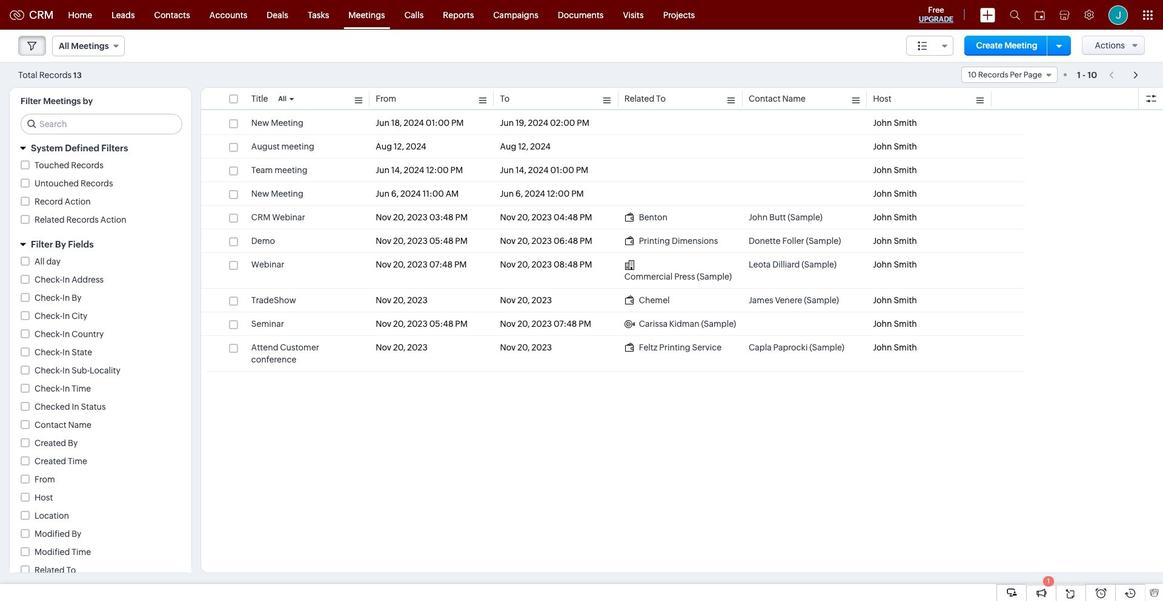 Task type: locate. For each thing, give the bounding box(es) containing it.
row group
[[201, 112, 1025, 372]]

search image
[[1010, 10, 1021, 20]]

create menu image
[[981, 8, 996, 22]]

profile image
[[1109, 5, 1129, 25]]

None field
[[52, 36, 125, 56], [907, 36, 954, 56], [962, 67, 1058, 83], [52, 36, 125, 56], [962, 67, 1058, 83]]

calendar image
[[1035, 10, 1046, 20]]



Task type: vqa. For each thing, say whether or not it's contained in the screenshot.
field
yes



Task type: describe. For each thing, give the bounding box(es) containing it.
Search text field
[[21, 115, 182, 134]]

create menu element
[[973, 0, 1003, 29]]

logo image
[[10, 10, 24, 20]]

profile element
[[1102, 0, 1136, 29]]

size image
[[918, 41, 928, 52]]

none field size
[[907, 36, 954, 56]]

search element
[[1003, 0, 1028, 30]]



